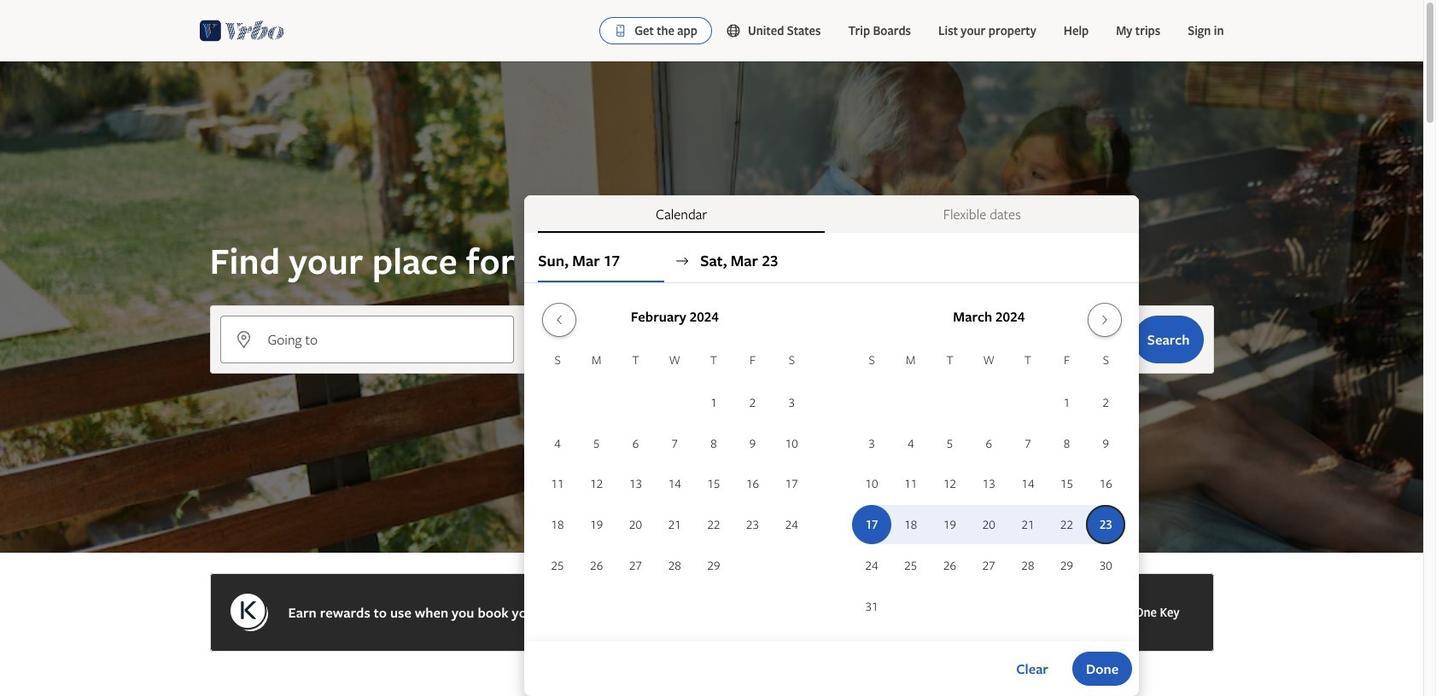 Task type: locate. For each thing, give the bounding box(es) containing it.
february 2024 element
[[538, 351, 812, 588]]

previous month image
[[549, 313, 570, 327]]

next month image
[[1095, 313, 1115, 327]]

march 2024 element
[[853, 351, 1126, 628]]

tab list inside wizard region
[[525, 196, 1140, 233]]

main content
[[0, 61, 1424, 697]]

application inside wizard region
[[538, 296, 1126, 628]]

wizard region
[[0, 61, 1424, 697]]

recently viewed region
[[199, 663, 1224, 690]]

application
[[538, 296, 1126, 628]]

tab list
[[525, 196, 1140, 233]]



Task type: vqa. For each thing, say whether or not it's contained in the screenshot.
small Icon
yes



Task type: describe. For each thing, give the bounding box(es) containing it.
vrbo logo image
[[199, 17, 284, 44]]

download the app button image
[[614, 24, 628, 38]]

small image
[[726, 23, 748, 38]]

directional image
[[675, 254, 690, 269]]



